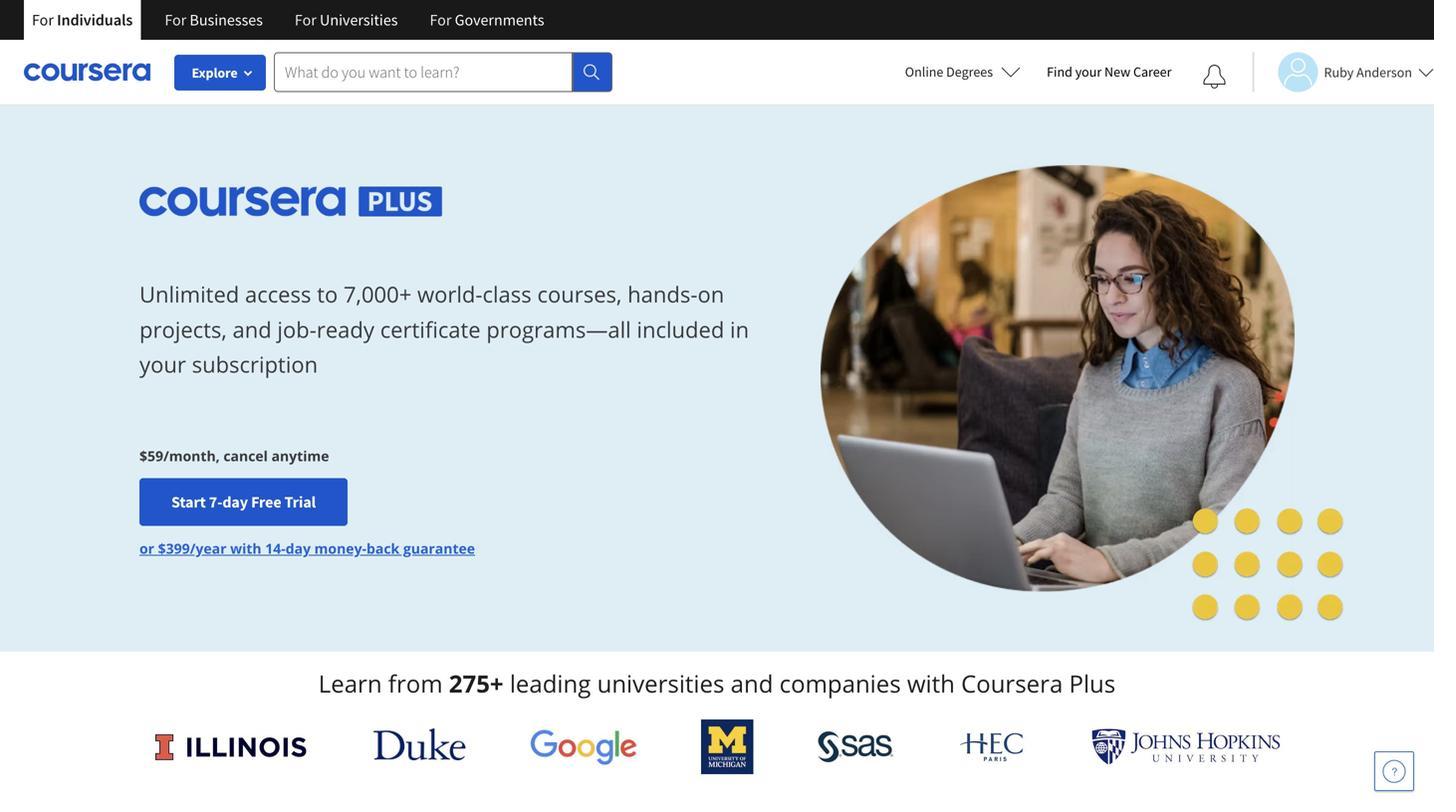 Task type: describe. For each thing, give the bounding box(es) containing it.
included
[[637, 315, 724, 344]]

degrees
[[946, 63, 993, 81]]

university of michigan image
[[701, 720, 754, 775]]

What do you want to learn? text field
[[274, 52, 573, 92]]

online degrees
[[905, 63, 993, 81]]

free
[[251, 492, 281, 512]]

subscription
[[192, 350, 318, 380]]

coursera image
[[24, 56, 150, 88]]

guarantee
[[403, 539, 475, 558]]

for individuals
[[32, 10, 133, 30]]

sas image
[[818, 731, 894, 763]]

explore
[[192, 64, 238, 82]]

universities
[[597, 668, 724, 700]]

back
[[367, 539, 400, 558]]

275+
[[449, 668, 504, 700]]

coursera
[[961, 668, 1063, 700]]

cancel
[[223, 446, 268, 465]]

$59 /month, cancel anytime
[[139, 446, 329, 465]]

explore button
[[174, 55, 266, 91]]

individuals
[[57, 10, 133, 30]]

trial
[[284, 492, 316, 512]]

projects,
[[139, 315, 227, 344]]

governments
[[455, 10, 544, 30]]

$399
[[158, 539, 190, 558]]

plus
[[1069, 668, 1116, 700]]

programs—all
[[486, 315, 631, 344]]

duke university image
[[373, 729, 466, 761]]

new
[[1104, 63, 1131, 81]]

for universities
[[295, 10, 398, 30]]

universities
[[320, 10, 398, 30]]

for for governments
[[430, 10, 452, 30]]

ruby anderson
[[1324, 63, 1412, 81]]

/year
[[190, 539, 227, 558]]

hec paris image
[[958, 727, 1027, 768]]

in
[[730, 315, 749, 344]]

learn from 275+ leading universities and companies with coursera plus
[[318, 668, 1116, 700]]

1 vertical spatial and
[[731, 668, 773, 700]]

1 vertical spatial day
[[286, 539, 311, 558]]

leading
[[510, 668, 591, 700]]

johns hopkins university image
[[1091, 729, 1281, 766]]

from
[[388, 668, 443, 700]]

access
[[245, 280, 311, 309]]

and inside the unlimited access to 7,000+ world-class courses, hands-on projects, and job-ready certificate programs—all included in your subscription
[[233, 315, 272, 344]]

online degrees button
[[889, 50, 1037, 94]]

14-
[[265, 539, 286, 558]]

7,000+
[[344, 280, 412, 309]]

0 vertical spatial your
[[1075, 63, 1102, 81]]

job-
[[277, 315, 317, 344]]

ruby anderson button
[[1252, 52, 1434, 92]]

help center image
[[1382, 760, 1406, 784]]

certificate
[[380, 315, 481, 344]]



Task type: locate. For each thing, give the bounding box(es) containing it.
google image
[[530, 729, 637, 766]]

learn
[[318, 668, 382, 700]]

anytime
[[271, 446, 329, 465]]

for left businesses
[[165, 10, 186, 30]]

0 vertical spatial with
[[230, 539, 262, 558]]

1 horizontal spatial with
[[907, 668, 955, 700]]

0 horizontal spatial day
[[222, 492, 248, 512]]

for for individuals
[[32, 10, 54, 30]]

anderson
[[1356, 63, 1412, 81]]

businesses
[[190, 10, 263, 30]]

career
[[1133, 63, 1172, 81]]

your
[[1075, 63, 1102, 81], [139, 350, 186, 380]]

companies
[[779, 668, 901, 700]]

or $399 /year with 14-day money-back guarantee
[[139, 539, 475, 558]]

unlimited
[[139, 280, 239, 309]]

7-
[[209, 492, 222, 512]]

find your new career
[[1047, 63, 1172, 81]]

0 horizontal spatial with
[[230, 539, 262, 558]]

for up what do you want to learn? text field
[[430, 10, 452, 30]]

1 horizontal spatial your
[[1075, 63, 1102, 81]]

hands-
[[628, 280, 698, 309]]

day left money-
[[286, 539, 311, 558]]

courses,
[[537, 280, 622, 309]]

0 horizontal spatial your
[[139, 350, 186, 380]]

$59
[[139, 446, 163, 465]]

your right find
[[1075, 63, 1102, 81]]

with
[[230, 539, 262, 558], [907, 668, 955, 700]]

1 vertical spatial your
[[139, 350, 186, 380]]

1 for from the left
[[32, 10, 54, 30]]

money-
[[314, 539, 367, 558]]

3 for from the left
[[295, 10, 317, 30]]

for for businesses
[[165, 10, 186, 30]]

for for universities
[[295, 10, 317, 30]]

banner navigation
[[16, 0, 560, 40]]

day left free
[[222, 492, 248, 512]]

unlimited access to 7,000+ world-class courses, hands-on projects, and job-ready certificate programs—all included in your subscription
[[139, 280, 749, 380]]

online
[[905, 63, 943, 81]]

your down projects,
[[139, 350, 186, 380]]

0 horizontal spatial and
[[233, 315, 272, 344]]

0 vertical spatial day
[[222, 492, 248, 512]]

start
[[171, 492, 206, 512]]

show notifications image
[[1203, 65, 1226, 89]]

ready
[[317, 315, 374, 344]]

and
[[233, 315, 272, 344], [731, 668, 773, 700]]

day inside button
[[222, 492, 248, 512]]

1 horizontal spatial day
[[286, 539, 311, 558]]

coursera plus image
[[139, 187, 443, 217]]

4 for from the left
[[430, 10, 452, 30]]

start 7-day free trial
[[171, 492, 316, 512]]

for governments
[[430, 10, 544, 30]]

0 vertical spatial and
[[233, 315, 272, 344]]

world-
[[417, 280, 483, 309]]

find your new career link
[[1037, 60, 1182, 85]]

day
[[222, 492, 248, 512], [286, 539, 311, 558]]

find
[[1047, 63, 1072, 81]]

with left 14-
[[230, 539, 262, 558]]

to
[[317, 280, 338, 309]]

and up university of michigan image
[[731, 668, 773, 700]]

None search field
[[274, 52, 612, 92]]

or
[[139, 539, 154, 558]]

for left "individuals"
[[32, 10, 54, 30]]

on
[[698, 280, 724, 309]]

for
[[32, 10, 54, 30], [165, 10, 186, 30], [295, 10, 317, 30], [430, 10, 452, 30]]

start 7-day free trial button
[[139, 478, 348, 526]]

your inside the unlimited access to 7,000+ world-class courses, hands-on projects, and job-ready certificate programs—all included in your subscription
[[139, 350, 186, 380]]

and up subscription
[[233, 315, 272, 344]]

university of illinois at urbana-champaign image
[[153, 731, 309, 763]]

for left universities
[[295, 10, 317, 30]]

2 for from the left
[[165, 10, 186, 30]]

with left coursera
[[907, 668, 955, 700]]

class
[[482, 280, 532, 309]]

for businesses
[[165, 10, 263, 30]]

/month,
[[163, 446, 220, 465]]

1 horizontal spatial and
[[731, 668, 773, 700]]

ruby
[[1324, 63, 1354, 81]]

1 vertical spatial with
[[907, 668, 955, 700]]



